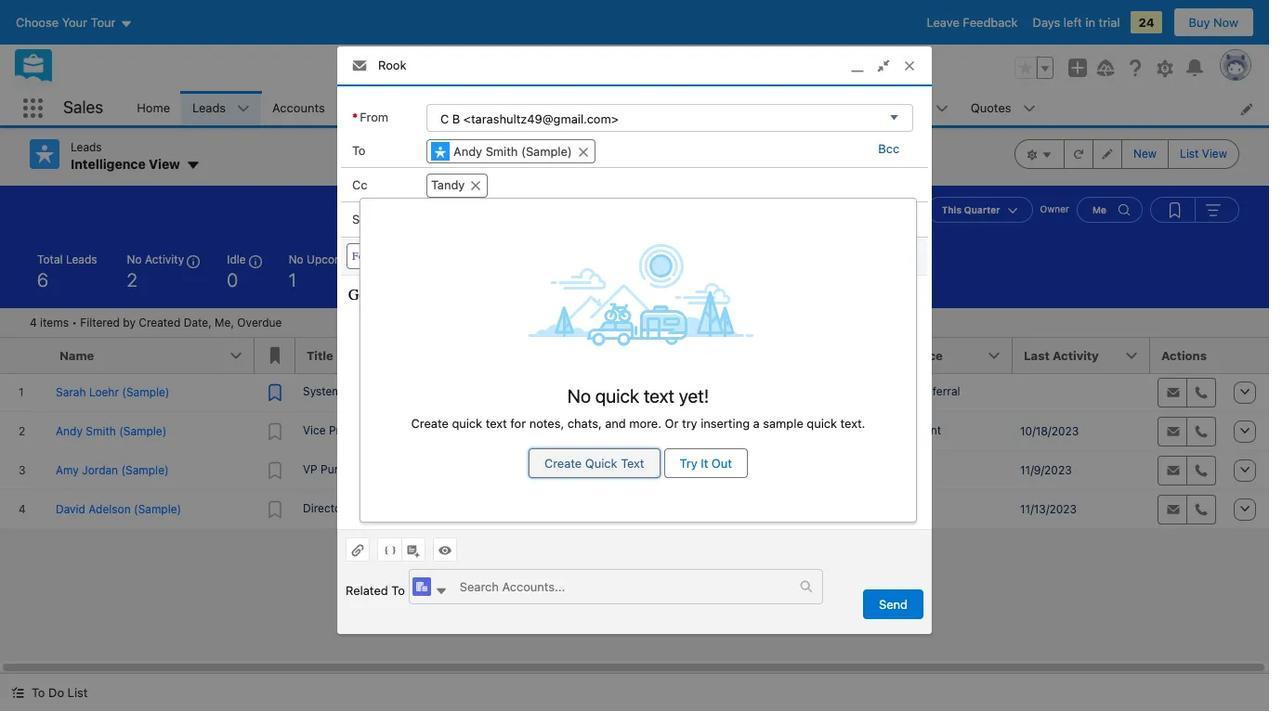 Task type: vqa. For each thing, say whether or not it's contained in the screenshot.
logged
no



Task type: describe. For each thing, give the bounding box(es) containing it.
total
[[37, 252, 63, 266]]

opportunities
[[469, 100, 546, 115]]

no activity
[[127, 252, 184, 266]]

opportunities link
[[458, 91, 557, 125]]

row number cell
[[0, 338, 48, 374]]

0 vertical spatial group
[[1015, 57, 1054, 79]]

by
[[123, 316, 136, 329]]

accounts
[[272, 100, 325, 115]]

no quick text yet! create quick text for notes, chats, and more. or try inserting a sample quick text.
[[411, 386, 866, 431]]

to do list
[[32, 686, 88, 701]]

days left in trial
[[1033, 15, 1120, 30]]

11/9/2023
[[1021, 463, 1072, 477]]

4 items • filtered by created date, me, overdue status
[[30, 316, 282, 329]]

administrator
[[345, 384, 416, 398]]

vice
[[303, 423, 326, 437]]

text.
[[841, 416, 866, 431]]

lead source cell
[[858, 338, 1013, 374]]

out
[[712, 456, 732, 471]]

or
[[665, 416, 679, 431]]

send
[[879, 597, 908, 612]]

c
[[441, 111, 449, 126]]

text default image inside tandy link
[[470, 180, 483, 193]]

smith
[[486, 144, 518, 159]]

dashboards
[[767, 100, 834, 115]]

accounts image
[[412, 578, 431, 597]]

4 items • filtered by created date, me, overdue
[[30, 316, 282, 329]]

forecasts link
[[678, 91, 755, 125]]

employee
[[865, 384, 916, 398]]

yet!
[[679, 386, 709, 407]]

0 vertical spatial text
[[644, 386, 675, 407]]

quotes link
[[960, 91, 1023, 125]]

president
[[329, 423, 379, 437]]

cell down inc
[[545, 490, 731, 529]]

it
[[701, 456, 709, 471]]

rook
[[378, 57, 407, 72]]

opportunities list item
[[458, 91, 581, 125]]

no upcoming
[[289, 252, 360, 266]]

name
[[59, 348, 94, 363]]

andy
[[454, 144, 482, 159]]

lead for lead status
[[743, 348, 772, 363]]

days
[[1033, 15, 1061, 30]]

1 inside grid
[[623, 384, 628, 398]]

1 vertical spatial to
[[392, 584, 405, 599]]

last activity cell
[[1013, 338, 1151, 374]]

create quick text button
[[529, 448, 660, 478]]

vp purchasing
[[303, 462, 379, 476]]

calendar link
[[581, 91, 654, 125]]

dashboards list item
[[755, 91, 870, 125]]

leads list item
[[181, 91, 261, 125]]

enterprise,
[[574, 462, 631, 476]]

1 vertical spatial list
[[68, 686, 88, 701]]

vp
[[303, 462, 318, 476]]

related
[[346, 584, 388, 599]]

*
[[352, 110, 358, 124]]

buy now button
[[1173, 7, 1255, 37]]

this quarter
[[942, 204, 1001, 215]]

rook dialog
[[337, 47, 932, 635]]

medlife, inc. 1
[[552, 384, 628, 398]]

2 vertical spatial new
[[739, 462, 762, 476]]

1 horizontal spatial text default image
[[801, 581, 814, 594]]

advertisement
[[865, 423, 942, 437]]

bcc
[[879, 141, 900, 156]]

bcc button
[[874, 141, 905, 156]]

referral
[[919, 384, 961, 398]]

lead for lead source
[[869, 348, 898, 363]]

lead view settings image
[[1015, 139, 1065, 169]]

calendar list item
[[581, 91, 678, 125]]

andy smith (sample) link
[[427, 140, 596, 164]]

home link
[[126, 91, 181, 125]]

create quick text
[[545, 456, 645, 471]]

title button
[[296, 338, 545, 373]]

now
[[1214, 15, 1239, 30]]

text default image inside andy smith (sample) link
[[577, 146, 590, 159]]

2 upcoming from the left
[[563, 252, 616, 266]]

1 0 from the left
[[227, 269, 238, 290]]

view for list view
[[1203, 147, 1228, 161]]

list containing home
[[126, 91, 1270, 125]]

text
[[621, 456, 645, 471]]

to for to
[[352, 143, 366, 158]]

cc
[[352, 177, 368, 192]]

1 vertical spatial created
[[139, 316, 181, 329]]

important cell
[[255, 338, 296, 374]]

send button
[[863, 590, 924, 620]]

title cell
[[296, 338, 545, 374]]

buy now
[[1189, 15, 1239, 30]]

group containing new
[[1015, 139, 1240, 169]]

a
[[753, 416, 760, 431]]

(sample)
[[521, 144, 572, 159]]

medlife,
[[552, 384, 598, 398]]

•
[[72, 316, 77, 329]]

actions cell
[[1151, 338, 1225, 374]]

lead status
[[743, 348, 814, 363]]

sample
[[763, 416, 804, 431]]

for
[[511, 416, 526, 431]]

name cell
[[48, 338, 255, 374]]

leave
[[927, 15, 960, 30]]

0 horizontal spatial quick
[[452, 416, 482, 431]]

quotes list item
[[960, 91, 1047, 125]]

11/13/2023
[[1021, 502, 1077, 516]]

reports
[[881, 100, 925, 115]]

intelligence
[[71, 156, 146, 172]]

1 upcoming from the left
[[307, 252, 360, 266]]

left
[[1064, 15, 1083, 30]]

do
[[48, 686, 64, 701]]

calendar
[[592, 100, 643, 115]]

filtered
[[80, 316, 120, 329]]

leave feedback link
[[927, 15, 1018, 30]]

cc element
[[427, 173, 909, 202]]

no for 2
[[127, 252, 142, 266]]

inc
[[634, 462, 650, 476]]

lee enterprise, inc
[[552, 462, 650, 476]]



Task type: locate. For each thing, give the bounding box(es) containing it.
create down administrator
[[411, 416, 449, 431]]

1 horizontal spatial text
[[644, 386, 675, 407]]

1 vertical spatial text default image
[[435, 585, 448, 598]]

1 down no upcoming
[[289, 269, 297, 290]]

create down universal
[[545, 456, 582, 471]]

Search Accounts... text field
[[449, 571, 801, 604]]

1 lead from the left
[[743, 348, 772, 363]]

1 horizontal spatial no
[[289, 252, 304, 266]]

key performance indicators group
[[0, 245, 1270, 308]]

1 horizontal spatial upcoming
[[563, 252, 616, 266]]

2 vertical spatial to
[[32, 686, 45, 701]]

text default image inside to do list button
[[11, 687, 24, 700]]

quick left text.
[[807, 416, 837, 431]]

employee referral
[[865, 384, 961, 398]]

list
[[1180, 147, 1199, 161], [68, 686, 88, 701]]

technology
[[414, 501, 475, 515]]

no up the chats,
[[568, 386, 591, 407]]

last activity button
[[1013, 338, 1151, 373]]

universal
[[552, 423, 601, 437]]

owner
[[1041, 204, 1070, 215]]

try it out button
[[664, 448, 748, 478]]

director, information technology
[[303, 501, 475, 515]]

Subject text field
[[427, 204, 914, 237]]

action cell
[[1225, 338, 1270, 374]]

system
[[303, 384, 342, 398]]

list
[[126, 91, 1270, 125]]

0 horizontal spatial list
[[68, 686, 88, 701]]

lead source button
[[858, 338, 1013, 373]]

system administrator
[[303, 384, 416, 398]]

vice president
[[303, 423, 379, 437]]

tandy
[[431, 178, 465, 193]]

from
[[360, 110, 389, 124]]

accounts list item
[[261, 91, 360, 125]]

leads up intelligence
[[71, 140, 102, 154]]

view right intelligence
[[149, 156, 180, 172]]

lead status cell
[[731, 338, 858, 374]]

0 vertical spatial activity
[[145, 252, 184, 266]]

1 horizontal spatial created
[[883, 204, 919, 215]]

0 horizontal spatial created
[[139, 316, 181, 329]]

last
[[1024, 348, 1050, 363]]

reports list item
[[870, 91, 960, 125]]

grid
[[0, 338, 1270, 530]]

quick left the for on the bottom left of the page
[[452, 416, 482, 431]]

1 vertical spatial leads
[[71, 140, 102, 154]]

2 vertical spatial group
[[1151, 197, 1240, 223]]

0 horizontal spatial no
[[127, 252, 142, 266]]

this
[[942, 204, 962, 215]]

leads right home
[[192, 100, 226, 115]]

0 vertical spatial list
[[1180, 147, 1199, 161]]

0 vertical spatial to
[[352, 143, 366, 158]]

list item
[[360, 91, 458, 125]]

2 lead from the left
[[869, 348, 898, 363]]

cell up sample
[[731, 373, 858, 412]]

text default image right tandy
[[470, 180, 483, 193]]

group down list view button
[[1151, 197, 1240, 223]]

2 horizontal spatial to
[[392, 584, 405, 599]]

source
[[901, 348, 943, 363]]

this quarter button
[[926, 197, 1033, 223]]

view inside button
[[1203, 147, 1228, 161]]

1 vertical spatial new
[[739, 423, 762, 437]]

2 vertical spatial leads
[[66, 252, 97, 266]]

to for to do list
[[32, 686, 45, 701]]

activity right last
[[1053, 348, 1099, 363]]

1 horizontal spatial 0
[[563, 269, 574, 290]]

list right do
[[68, 686, 88, 701]]

quick up and
[[596, 386, 640, 407]]

items
[[40, 316, 69, 329]]

inserting
[[701, 416, 750, 431]]

0 vertical spatial new
[[1134, 147, 1157, 161]]

0 vertical spatial 1
[[289, 269, 297, 290]]

1 vertical spatial create
[[545, 456, 582, 471]]

leads inside list item
[[192, 100, 226, 115]]

leads inside total leads 6
[[66, 252, 97, 266]]

date,
[[184, 316, 212, 329]]

me button
[[1077, 197, 1143, 223]]

0 inside upcoming 0
[[563, 269, 574, 290]]

technologies
[[604, 423, 673, 437]]

new button
[[1122, 139, 1169, 169]]

1 horizontal spatial view
[[1203, 147, 1228, 161]]

no inside no quick text yet! create quick text for notes, chats, and more. or try inserting a sample quick text.
[[568, 386, 591, 407]]

purchasing
[[321, 462, 379, 476]]

intelligence view
[[71, 156, 180, 172]]

grid containing name
[[0, 338, 1270, 530]]

0 vertical spatial created
[[883, 204, 919, 215]]

1 vertical spatial text default image
[[801, 581, 814, 594]]

to left accounts image
[[392, 584, 405, 599]]

title
[[307, 348, 334, 363]]

2 horizontal spatial text default image
[[470, 180, 483, 193]]

inc.
[[601, 384, 620, 398]]

c b <tarashultz49@gmail.com> button
[[427, 104, 914, 132]]

new left sample
[[739, 423, 762, 437]]

buy
[[1189, 15, 1211, 30]]

no for 1
[[289, 252, 304, 266]]

lead image
[[431, 143, 450, 162]]

text default image left do
[[11, 687, 24, 700]]

1 vertical spatial group
[[1015, 139, 1240, 169]]

tandy link
[[427, 174, 488, 198]]

lead left status
[[743, 348, 772, 363]]

create inside no quick text yet! create quick text for notes, chats, and more. or try inserting a sample quick text.
[[411, 416, 449, 431]]

leads link
[[181, 91, 237, 125]]

1 horizontal spatial activity
[[1053, 348, 1099, 363]]

action image
[[1225, 338, 1270, 373]]

1 horizontal spatial lead
[[869, 348, 898, 363]]

group up me button
[[1015, 139, 1240, 169]]

company button
[[545, 338, 731, 373]]

list view
[[1180, 147, 1228, 161]]

no up '2'
[[127, 252, 142, 266]]

activity for last activity
[[1053, 348, 1099, 363]]

1 vertical spatial 1
[[623, 384, 628, 398]]

subject
[[352, 212, 395, 227]]

list right new button
[[1180, 147, 1199, 161]]

activity inside button
[[1053, 348, 1099, 363]]

0 horizontal spatial to
[[32, 686, 45, 701]]

upcoming
[[307, 252, 360, 266], [563, 252, 616, 266]]

leads right total
[[66, 252, 97, 266]]

universal technologies
[[552, 423, 673, 437]]

0 vertical spatial text default image
[[577, 146, 590, 159]]

text default image right accounts image
[[435, 585, 448, 598]]

0 horizontal spatial 1
[[289, 269, 297, 290]]

text default image
[[470, 180, 483, 193], [435, 585, 448, 598], [11, 687, 24, 700]]

0 horizontal spatial upcoming
[[307, 252, 360, 266]]

2
[[127, 269, 137, 290]]

created left this
[[883, 204, 919, 215]]

0 horizontal spatial create
[[411, 416, 449, 431]]

me
[[1093, 204, 1107, 215]]

text left the for on the bottom left of the page
[[486, 416, 507, 431]]

company
[[556, 348, 613, 363]]

0 horizontal spatial 0
[[227, 269, 238, 290]]

create inside button
[[545, 456, 582, 471]]

cell down the last activity
[[1013, 373, 1151, 412]]

new left list view
[[1134, 147, 1157, 161]]

lee
[[552, 462, 571, 476]]

new inside button
[[1134, 147, 1157, 161]]

list view button
[[1168, 139, 1240, 169]]

1
[[289, 269, 297, 290], [623, 384, 628, 398]]

lead status button
[[731, 338, 858, 373]]

to left do
[[32, 686, 45, 701]]

last activity
[[1024, 348, 1099, 363]]

upcoming down subject text field
[[563, 252, 616, 266]]

upcoming down subject
[[307, 252, 360, 266]]

group
[[1015, 57, 1054, 79], [1015, 139, 1240, 169], [1151, 197, 1240, 223]]

lead up employee
[[869, 348, 898, 363]]

in
[[1086, 15, 1096, 30]]

0 vertical spatial create
[[411, 416, 449, 431]]

1 horizontal spatial create
[[545, 456, 582, 471]]

view
[[1203, 147, 1228, 161], [149, 156, 180, 172]]

text default image left send button
[[801, 581, 814, 594]]

leads
[[192, 100, 226, 115], [71, 140, 102, 154], [66, 252, 97, 266]]

notes,
[[530, 416, 564, 431]]

view right new button
[[1203, 147, 1228, 161]]

to down *
[[352, 143, 366, 158]]

1 vertical spatial text
[[486, 416, 507, 431]]

try
[[680, 456, 698, 471]]

2 horizontal spatial no
[[568, 386, 591, 407]]

1 inside key performance indicators group
[[289, 269, 297, 290]]

to inside button
[[32, 686, 45, 701]]

0 down idle
[[227, 269, 238, 290]]

0 horizontal spatial text default image
[[11, 687, 24, 700]]

0 vertical spatial text default image
[[470, 180, 483, 193]]

create
[[411, 416, 449, 431], [545, 456, 582, 471]]

new right out
[[739, 462, 762, 476]]

1 vertical spatial activity
[[1053, 348, 1099, 363]]

2 horizontal spatial quick
[[807, 416, 837, 431]]

created right by
[[139, 316, 181, 329]]

1 horizontal spatial to
[[352, 143, 366, 158]]

overdue
[[237, 316, 282, 329]]

view for intelligence view
[[149, 156, 180, 172]]

information
[[351, 501, 411, 515]]

me,
[[215, 316, 234, 329]]

2 0 from the left
[[563, 269, 574, 290]]

text default image right (sample)
[[577, 146, 590, 159]]

cell
[[731, 373, 858, 412], [1013, 373, 1151, 412], [545, 490, 731, 529], [731, 490, 858, 529]]

0 up company
[[563, 269, 574, 290]]

company cell
[[545, 338, 731, 374]]

c b <tarashultz49@gmail.com>
[[441, 111, 619, 126]]

idle
[[227, 252, 246, 266]]

activity for no activity
[[145, 252, 184, 266]]

quarter
[[965, 204, 1001, 215]]

to do list button
[[0, 675, 99, 712]]

1 right inc.
[[623, 384, 628, 398]]

row number image
[[0, 338, 48, 373]]

activity inside key performance indicators group
[[145, 252, 184, 266]]

1 horizontal spatial quick
[[596, 386, 640, 407]]

0 horizontal spatial text
[[486, 416, 507, 431]]

6
[[37, 269, 48, 290]]

no right idle
[[289, 252, 304, 266]]

text up or
[[644, 386, 675, 407]]

0 horizontal spatial activity
[[145, 252, 184, 266]]

cell down out
[[731, 490, 858, 529]]

more.
[[630, 416, 662, 431]]

0 horizontal spatial text default image
[[577, 146, 590, 159]]

activity up 4 items • filtered by created date, me, overdue status
[[145, 252, 184, 266]]

1 horizontal spatial list
[[1180, 147, 1199, 161]]

0 horizontal spatial view
[[149, 156, 180, 172]]

actions
[[1162, 348, 1207, 363]]

2 vertical spatial text default image
[[11, 687, 24, 700]]

leave feedback
[[927, 15, 1018, 30]]

4
[[30, 316, 37, 329]]

try it out
[[680, 456, 732, 471]]

quotes
[[971, 100, 1012, 115]]

<tarashultz49@gmail.com>
[[464, 111, 619, 126]]

text default image
[[577, 146, 590, 159], [801, 581, 814, 594]]

1 horizontal spatial text default image
[[435, 585, 448, 598]]

dashboards link
[[755, 91, 845, 125]]

0 vertical spatial leads
[[192, 100, 226, 115]]

group down days
[[1015, 57, 1054, 79]]

0 horizontal spatial lead
[[743, 348, 772, 363]]

upcoming 0
[[563, 252, 616, 290]]

related to
[[346, 584, 405, 599]]

accounts link
[[261, 91, 336, 125]]

1 horizontal spatial 1
[[623, 384, 628, 398]]

chats,
[[568, 416, 602, 431]]

0
[[227, 269, 238, 290], [563, 269, 574, 290]]



